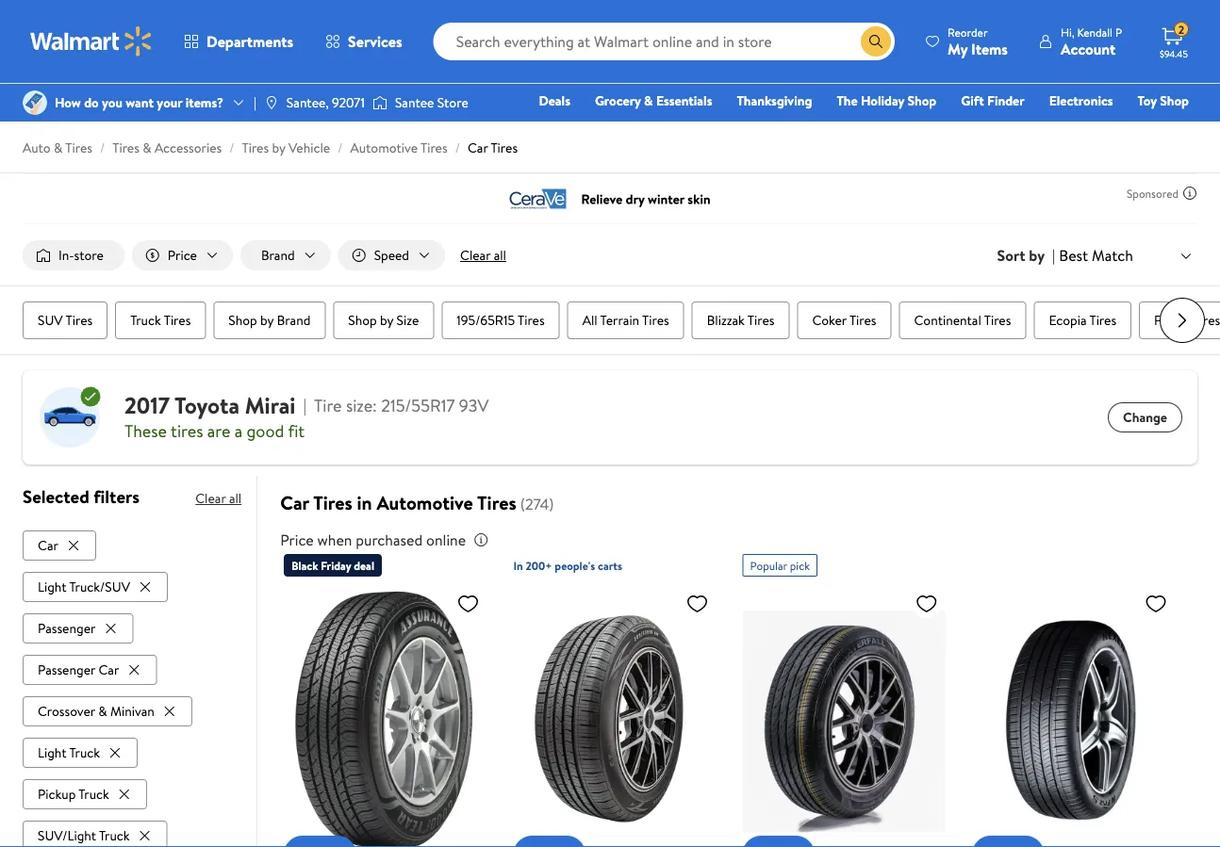 Task type: vqa. For each thing, say whether or not it's contained in the screenshot.
for inside the CHRISTMAS DECOR REMOVAL GET DECOR TAKEN DOWN & READY FOR NEXT YEAR.
no



Task type: locate. For each thing, give the bounding box(es) containing it.
0 horizontal spatial clear
[[195, 490, 226, 508]]

list containing car
[[23, 527, 242, 848]]

change button
[[1108, 403, 1183, 433]]

 image left how
[[23, 91, 47, 115]]

light truck button
[[23, 738, 138, 769]]

nexen npriz s 215/55r17 94v bsw all season tire image
[[972, 585, 1175, 848]]

passenger button
[[23, 614, 133, 644]]

passenger up passenger car
[[38, 619, 96, 638]]

are
[[207, 419, 231, 443]]

hi, kendall p account
[[1061, 24, 1122, 59]]

| up auto & tires / tires & accessories / tires by vehicle / automotive tires / car tires
[[254, 93, 256, 112]]

clear all inside clear all button
[[460, 246, 506, 265]]

suv/light truck button
[[23, 821, 168, 848]]

195/65r15 tires
[[457, 311, 545, 330]]

reorder
[[948, 24, 988, 40]]

brand down brand dropdown button
[[277, 311, 311, 330]]

your
[[157, 93, 182, 112]]

& left accessories
[[143, 139, 151, 157]]

car up crossover & minivan list item at the left of the page
[[99, 661, 119, 679]]

1 vertical spatial brand
[[277, 311, 311, 330]]

falken
[[1155, 311, 1191, 330]]

& inside button
[[98, 702, 107, 721]]

suv/light
[[38, 827, 96, 845]]

2 vertical spatial |
[[303, 394, 307, 418]]

tires & accessories link
[[112, 139, 222, 157]]

sponsored
[[1127, 185, 1179, 201]]

filters
[[94, 485, 140, 509]]

size
[[397, 311, 419, 330]]

2 passenger from the top
[[38, 661, 95, 679]]

tires
[[171, 419, 203, 443]]

brand up shop by brand
[[261, 246, 295, 265]]

in
[[513, 558, 523, 575]]

by down brand dropdown button
[[260, 311, 274, 330]]

1 horizontal spatial |
[[303, 394, 307, 418]]

add to cart image for black friday deal
[[292, 844, 314, 848]]

0 vertical spatial clear all button
[[453, 241, 514, 271]]

gift finder link
[[953, 91, 1033, 111]]

selected filters
[[23, 485, 140, 509]]

shop up fashion 'link'
[[908, 91, 937, 110]]

grocery
[[595, 91, 641, 110]]

0 vertical spatial brand
[[261, 246, 295, 265]]

2 light from the top
[[38, 744, 67, 762]]

| left best
[[1053, 245, 1056, 266]]

kendall
[[1078, 24, 1113, 40]]

suv tires link
[[23, 302, 108, 340]]

92071
[[332, 93, 365, 112]]

shop right toy
[[1160, 91, 1189, 110]]

0 horizontal spatial add to cart image
[[521, 844, 544, 848]]

0 vertical spatial price
[[168, 246, 197, 265]]

0 vertical spatial |
[[254, 93, 256, 112]]

& left minivan
[[98, 702, 107, 721]]

0 vertical spatial clear
[[460, 246, 491, 265]]

crossover & minivan list item
[[23, 693, 196, 727]]

 image for santee, 92071
[[264, 95, 279, 110]]

home link
[[836, 117, 888, 137]]

thanksgiving link
[[729, 91, 821, 111]]

automotive down santee
[[350, 139, 418, 157]]

you
[[102, 93, 123, 112]]

1 vertical spatial clear
[[195, 490, 226, 508]]

price up black
[[280, 530, 314, 551]]

clear up 195/65r15
[[460, 246, 491, 265]]

electronics
[[1050, 91, 1114, 110]]

& right auto
[[54, 139, 63, 157]]

continental
[[915, 311, 982, 330]]

car
[[468, 139, 488, 157], [280, 490, 309, 517], [38, 536, 58, 555], [99, 661, 119, 679]]

price up 'truck tires'
[[168, 246, 197, 265]]

all terrain tires
[[583, 311, 669, 330]]

/ right vehicle
[[338, 139, 343, 157]]

one debit link
[[1036, 117, 1117, 137]]

ecopia
[[1049, 311, 1087, 330]]

2 horizontal spatial  image
[[372, 93, 388, 112]]

clear all down are
[[195, 490, 242, 508]]

santee, 92071
[[287, 93, 365, 112]]

Walmart Site-Wide search field
[[434, 23, 895, 60]]

by left size
[[380, 311, 394, 330]]

1 horizontal spatial clear
[[460, 246, 491, 265]]

1 passenger from the top
[[38, 619, 96, 638]]

want
[[126, 93, 154, 112]]

1 vertical spatial light
[[38, 744, 67, 762]]

2 horizontal spatial |
[[1053, 245, 1056, 266]]

car tires link
[[468, 139, 518, 157]]

1 add to cart image from the left
[[521, 844, 544, 848]]

1 light from the top
[[38, 578, 67, 596]]

1 vertical spatial clear all
[[195, 490, 242, 508]]

car down "selected"
[[38, 536, 58, 555]]

passenger inside button
[[38, 619, 96, 638]]

sort by |
[[998, 245, 1056, 266]]

sort and filter section element
[[0, 225, 1221, 286]]

shop down brand dropdown button
[[229, 311, 257, 330]]

1 / from the left
[[100, 139, 105, 157]]

waterfall eco dynamic 215/55r17 94w all season tire image
[[743, 585, 946, 848]]

0 horizontal spatial  image
[[23, 91, 47, 115]]

services button
[[309, 19, 418, 64]]

search icon image
[[869, 34, 884, 49]]

fit
[[288, 419, 305, 443]]

legal information image
[[474, 533, 489, 548]]

by right sort
[[1029, 245, 1045, 266]]

0 vertical spatial all
[[494, 246, 506, 265]]

truck down price dropdown button
[[130, 311, 161, 330]]

tires
[[65, 139, 92, 157], [112, 139, 139, 157], [242, 139, 269, 157], [421, 139, 448, 157], [491, 139, 518, 157], [66, 311, 93, 330], [164, 311, 191, 330], [518, 311, 545, 330], [642, 311, 669, 330], [748, 311, 775, 330], [850, 311, 877, 330], [985, 311, 1012, 330], [1090, 311, 1117, 330], [1194, 311, 1221, 330], [313, 490, 353, 517], [477, 490, 517, 517]]

add to cart image
[[521, 844, 544, 848], [980, 844, 1002, 848]]

passenger inside button
[[38, 661, 95, 679]]

 image right 92071
[[372, 93, 388, 112]]

by left vehicle
[[272, 139, 285, 157]]

light inside light truck button
[[38, 744, 67, 762]]

toy
[[1138, 91, 1157, 110]]

pickup truck button
[[23, 780, 147, 810]]

& for minivan
[[98, 702, 107, 721]]

in-store button
[[23, 241, 124, 271]]

passenger up crossover
[[38, 661, 95, 679]]

& for essentials
[[644, 91, 653, 110]]

do
[[84, 93, 99, 112]]

speed
[[374, 246, 409, 265]]

friday
[[321, 558, 351, 574]]

truck right pickup
[[79, 785, 109, 804]]

electronics link
[[1041, 91, 1122, 111]]

shop by brand link
[[214, 302, 326, 340]]

add to cart image
[[292, 844, 314, 848], [750, 844, 773, 848]]

next slide for chipmodule list image
[[1160, 298, 1205, 343]]

add to cart image for crossmax 215/55r17 94v ct-1 all-season tire fits: 2011-15 chevrolet cruze eco, 2012-14 toyota camry hybrid xle image
[[521, 844, 544, 848]]

1 horizontal spatial add to cart image
[[980, 844, 1002, 848]]

 image
[[23, 91, 47, 115], [372, 93, 388, 112], [264, 95, 279, 110]]

clear down are
[[195, 490, 226, 508]]

deals link
[[531, 91, 579, 111]]

clear search field text image
[[839, 34, 854, 49]]

truck inside 'link'
[[130, 311, 161, 330]]

walmart image
[[30, 26, 153, 57]]

automotive up online
[[377, 490, 473, 517]]

light inside light truck/suv button
[[38, 578, 67, 596]]

deals
[[539, 91, 571, 110]]

by for shop by size
[[380, 311, 394, 330]]

0 horizontal spatial clear all
[[195, 490, 242, 508]]

/ left car tires link
[[455, 139, 460, 157]]

1 horizontal spatial  image
[[264, 95, 279, 110]]

0 vertical spatial clear all
[[460, 246, 506, 265]]

grocery & essentials
[[595, 91, 713, 110]]

clear all button up 195/65r15
[[453, 241, 514, 271]]

truck up pickup truck list item
[[69, 744, 100, 762]]

light up pickup
[[38, 744, 67, 762]]

light down car button in the bottom of the page
[[38, 578, 67, 596]]

essentials
[[656, 91, 713, 110]]

1 vertical spatial clear all button
[[195, 484, 242, 514]]

ecopia tires link
[[1034, 302, 1132, 340]]

clear all button down are
[[195, 484, 242, 514]]

price inside dropdown button
[[168, 246, 197, 265]]

/ right auto & tires 'link' on the top left of the page
[[100, 139, 105, 157]]

1 horizontal spatial price
[[280, 530, 314, 551]]

2
[[1179, 21, 1185, 37]]

registry
[[972, 118, 1020, 136]]

| inside sort and filter section element
[[1053, 245, 1056, 266]]

1 horizontal spatial all
[[494, 246, 506, 265]]

|
[[254, 93, 256, 112], [1053, 245, 1056, 266], [303, 394, 307, 418]]

truck
[[130, 311, 161, 330], [69, 744, 100, 762], [79, 785, 109, 804], [99, 827, 130, 845]]

registry link
[[964, 117, 1029, 137]]

1 vertical spatial |
[[1053, 245, 1056, 266]]

0 vertical spatial light
[[38, 578, 67, 596]]

1 vertical spatial price
[[280, 530, 314, 551]]

| left the tire
[[303, 394, 307, 418]]

continental tires
[[915, 311, 1012, 330]]

match
[[1092, 245, 1134, 266]]

goodyear assurance outlast 215/55r17 94v all-season passenger car tire image
[[284, 585, 487, 848]]

the
[[837, 91, 858, 110]]

car list item
[[23, 527, 100, 561]]

shop
[[908, 91, 937, 110], [1160, 91, 1189, 110], [229, 311, 257, 330], [348, 311, 377, 330]]

pickup truck
[[38, 785, 109, 804]]

items?
[[186, 93, 224, 112]]

tires inside 'link'
[[164, 311, 191, 330]]

popular
[[750, 558, 788, 574]]

3 / from the left
[[338, 139, 343, 157]]

by for shop by brand
[[260, 311, 274, 330]]

price when purchased online
[[280, 530, 466, 551]]

by inside sort and filter section element
[[1029, 245, 1045, 266]]

car inside list item
[[38, 536, 58, 555]]

passenger
[[38, 619, 96, 638], [38, 661, 95, 679]]

195/65r15 tires link
[[442, 302, 560, 340]]

reorder my items
[[948, 24, 1008, 59]]

0 horizontal spatial |
[[254, 93, 256, 112]]

1 horizontal spatial add to cart image
[[750, 844, 773, 848]]

all up 195/65r15 tires
[[494, 246, 506, 265]]

carts
[[598, 558, 622, 575]]

items
[[972, 38, 1008, 59]]

tires inside "link"
[[850, 311, 877, 330]]

add to cart image for popular pick
[[750, 844, 773, 848]]

1 horizontal spatial clear all
[[460, 246, 506, 265]]

selected
[[23, 485, 89, 509]]

thanksgiving
[[737, 91, 813, 110]]

truck for light truck
[[69, 744, 100, 762]]

& right grocery
[[644, 91, 653, 110]]

0 horizontal spatial price
[[168, 246, 197, 265]]

clear all for clear all button to the left
[[195, 490, 242, 508]]

car tires in automotive tires (274)
[[280, 490, 554, 517]]

2 add to cart image from the left
[[980, 844, 1002, 848]]

/ right accessories
[[229, 139, 234, 157]]

account
[[1061, 38, 1116, 59]]

all down a
[[229, 490, 242, 508]]

popular pick
[[750, 558, 810, 574]]

p
[[1116, 24, 1122, 40]]

truck inside button
[[79, 785, 109, 804]]

 image left santee,
[[264, 95, 279, 110]]

1 add to cart image from the left
[[292, 844, 314, 848]]

by inside shop by brand link
[[260, 311, 274, 330]]

1 vertical spatial passenger
[[38, 661, 95, 679]]

grocery & essentials link
[[587, 91, 721, 111]]

2 add to cart image from the left
[[750, 844, 773, 848]]

list
[[23, 527, 242, 848]]

add to cart image for nexen npriz s 215/55r17 94v bsw all season tire image
[[980, 844, 1002, 848]]

0 vertical spatial passenger
[[38, 619, 96, 638]]

by
[[272, 139, 285, 157], [1029, 245, 1045, 266], [260, 311, 274, 330], [380, 311, 394, 330]]

light truck list item
[[23, 735, 142, 769]]

continental tires link
[[899, 302, 1027, 340]]

car up black
[[280, 490, 309, 517]]

4 / from the left
[[455, 139, 460, 157]]

price button
[[132, 241, 233, 271]]

passenger car list item
[[23, 652, 161, 686]]

1 vertical spatial automotive
[[377, 490, 473, 517]]

2 / from the left
[[229, 139, 234, 157]]

sort
[[998, 245, 1026, 266]]

0 horizontal spatial add to cart image
[[292, 844, 314, 848]]

in-store
[[58, 246, 104, 265]]

truck right suv/light
[[99, 827, 130, 845]]

by inside shop by size link
[[380, 311, 394, 330]]

1 vertical spatial all
[[229, 490, 242, 508]]

in-
[[58, 246, 74, 265]]

clear all up 195/65r15
[[460, 246, 506, 265]]

debit
[[1076, 118, 1109, 136]]

these
[[125, 419, 167, 443]]



Task type: describe. For each thing, give the bounding box(es) containing it.
add to favorites list, nexen npriz s 215/55r17 94v bsw all season tire image
[[1145, 592, 1168, 616]]

toyota
[[175, 390, 240, 422]]

auto & tires / tires & accessories / tires by vehicle / automotive tires / car tires
[[23, 139, 518, 157]]

purchased
[[356, 530, 423, 551]]

passenger list item
[[23, 610, 137, 644]]

walmart+ link
[[1125, 117, 1198, 137]]

vehicle
[[289, 139, 330, 157]]

santee,
[[287, 93, 329, 112]]

price for price
[[168, 246, 197, 265]]

all inside sort and filter section element
[[494, 246, 506, 265]]

truck for pickup truck
[[79, 785, 109, 804]]

light truck/suv
[[38, 578, 130, 596]]

clear inside sort and filter section element
[[460, 246, 491, 265]]

store
[[437, 93, 469, 112]]

 image for santee store
[[372, 93, 388, 112]]

how
[[55, 93, 81, 112]]

store
[[74, 246, 104, 265]]

pickup
[[38, 785, 76, 804]]

Search search field
[[434, 23, 895, 60]]

light for light truck/suv
[[38, 578, 67, 596]]

accessories
[[155, 139, 222, 157]]

add to favorites list, waterfall eco dynamic 215/55r17 94w all season tire image
[[916, 592, 938, 616]]

clear all for the right clear all button
[[460, 246, 506, 265]]

suv tires
[[38, 311, 93, 330]]

car button
[[23, 531, 96, 561]]

blizzak
[[707, 311, 745, 330]]

the holiday shop
[[837, 91, 937, 110]]

fashion
[[904, 118, 948, 136]]

| inside 2017 toyota mirai | tire size: 215/55r17 93v these tires are a good fit
[[303, 394, 307, 418]]

1 horizontal spatial clear all button
[[453, 241, 514, 271]]

coker
[[813, 311, 847, 330]]

light truck
[[38, 744, 100, 762]]

black friday deal
[[292, 558, 374, 574]]

suv
[[38, 311, 63, 330]]

by for sort by |
[[1029, 245, 1045, 266]]

hi,
[[1061, 24, 1075, 40]]

tires by vehicle link
[[242, 139, 330, 157]]

blizzak tires
[[707, 311, 775, 330]]

size:
[[346, 394, 377, 418]]

crossover
[[38, 702, 95, 721]]

passenger car button
[[23, 655, 157, 686]]

holiday
[[861, 91, 905, 110]]

car inside list item
[[99, 661, 119, 679]]

215/55r17
[[381, 394, 455, 418]]

suv/light truck list item
[[23, 818, 171, 848]]

200+
[[526, 558, 552, 575]]

brand inside dropdown button
[[261, 246, 295, 265]]

auto & tires link
[[23, 139, 92, 157]]

0 vertical spatial automotive
[[350, 139, 418, 157]]

shop by brand
[[229, 311, 311, 330]]

departments
[[207, 31, 293, 52]]

light truck/suv list item
[[23, 569, 172, 603]]

minivan
[[110, 702, 155, 721]]

add to favorites list, goodyear assurance outlast 215/55r17 94v all-season passenger car tire image
[[457, 592, 480, 616]]

tire
[[314, 394, 342, 418]]

passenger for passenger
[[38, 619, 96, 638]]

price for price when purchased online
[[280, 530, 314, 551]]

departments button
[[168, 19, 309, 64]]

finder
[[988, 91, 1025, 110]]

0 horizontal spatial clear all button
[[195, 484, 242, 514]]

shop left size
[[348, 311, 377, 330]]

 image for how do you want your items?
[[23, 91, 47, 115]]

how do you want your items?
[[55, 93, 224, 112]]

home
[[845, 118, 879, 136]]

my
[[948, 38, 968, 59]]

car down store
[[468, 139, 488, 157]]

the holiday shop link
[[829, 91, 945, 111]]

ecopia tires
[[1049, 311, 1117, 330]]

add to favorites list, crossmax 215/55r17 94v ct-1 all-season tire fits: 2011-15 chevrolet cruze eco, 2012-14 toyota camry hybrid xle image
[[686, 592, 709, 616]]

(274)
[[520, 494, 554, 515]]

& for tires
[[54, 139, 63, 157]]

gift finder
[[961, 91, 1025, 110]]

fashion link
[[895, 117, 956, 137]]

passenger for passenger car
[[38, 661, 95, 679]]

good
[[247, 419, 284, 443]]

ad disclaimer and feedback for skylinedisplayad image
[[1183, 186, 1198, 201]]

truck tires link
[[115, 302, 206, 340]]

applied filters section element
[[23, 485, 140, 509]]

2017
[[125, 390, 170, 422]]

gift
[[961, 91, 984, 110]]

one debit
[[1045, 118, 1109, 136]]

best match
[[1060, 245, 1134, 266]]

shop inside toy shop home
[[1160, 91, 1189, 110]]

coker tires
[[813, 311, 877, 330]]

terrain
[[600, 311, 640, 330]]

vehicle type: car and truck image
[[38, 386, 102, 450]]

crossmax 215/55r17 94v ct-1 all-season tire fits: 2011-15 chevrolet cruze eco, 2012-14 toyota camry hybrid xle image
[[513, 585, 716, 848]]

2017 toyota mirai | tire size: 215/55r17 93v these tires are a good fit
[[125, 390, 489, 443]]

truck for suv/light truck
[[99, 827, 130, 845]]

195/65r15
[[457, 311, 515, 330]]

brand button
[[240, 241, 331, 271]]

in
[[357, 490, 372, 517]]

pickup truck list item
[[23, 776, 151, 810]]

light for light truck
[[38, 744, 67, 762]]

shop by size
[[348, 311, 419, 330]]

all terrain tires link
[[567, 302, 685, 340]]

truck tires
[[130, 311, 191, 330]]

0 horizontal spatial all
[[229, 490, 242, 508]]

one
[[1045, 118, 1073, 136]]



